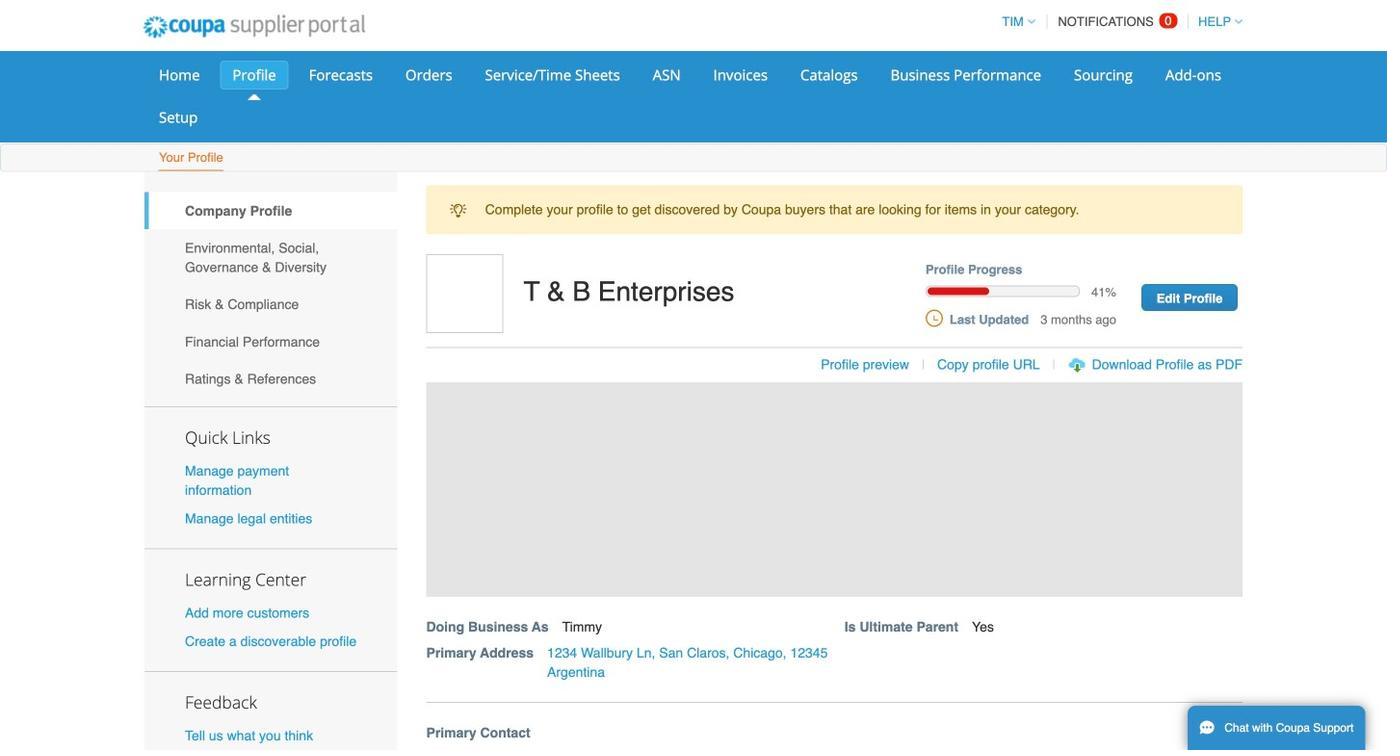 Task type: describe. For each thing, give the bounding box(es) containing it.
coupa supplier portal image
[[130, 3, 378, 51]]

background image
[[426, 383, 1243, 598]]



Task type: vqa. For each thing, say whether or not it's contained in the screenshot.
the top Admin
no



Task type: locate. For each thing, give the bounding box(es) containing it.
t & b enterprises image
[[426, 254, 503, 333]]

banner
[[420, 254, 1263, 704]]

navigation
[[994, 3, 1243, 40]]

alert
[[426, 185, 1243, 234]]



